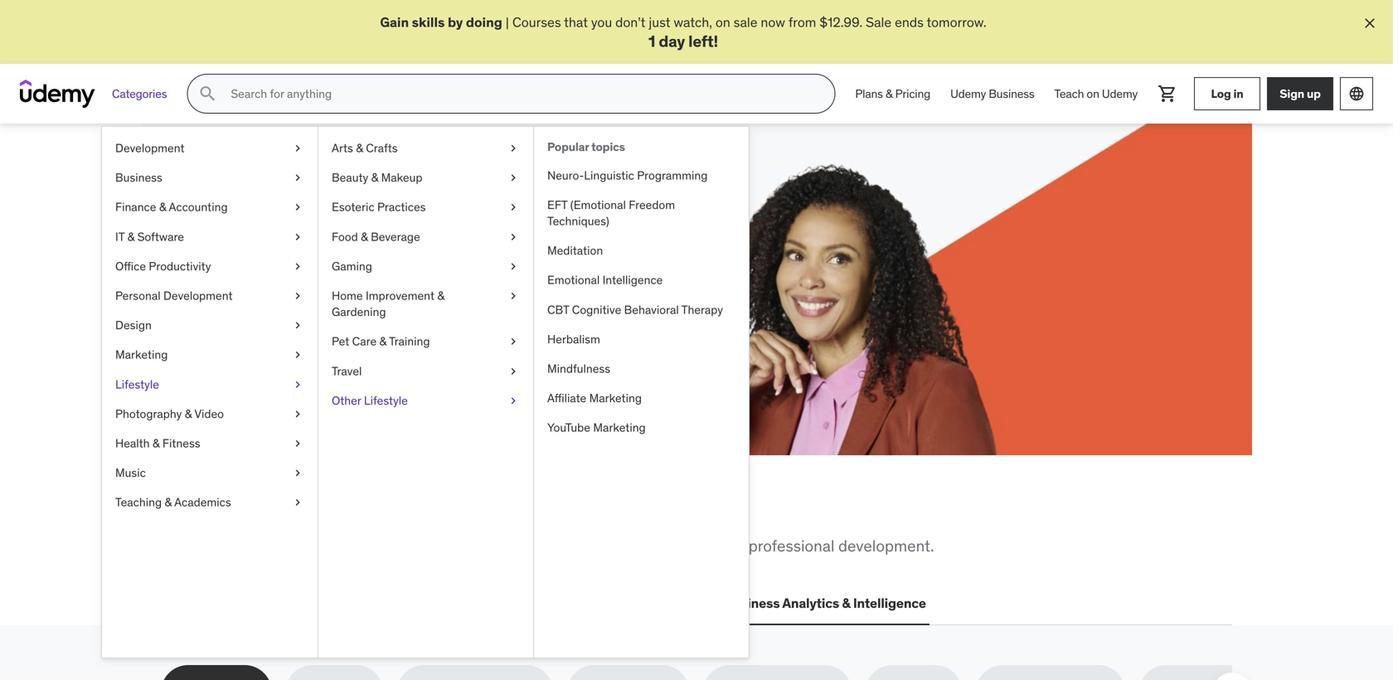 Task type: describe. For each thing, give the bounding box(es) containing it.
arts
[[332, 141, 353, 156]]

data science button
[[501, 584, 589, 624]]

xsmall image for beauty & makeup
[[507, 170, 520, 186]]

technical
[[385, 536, 449, 556]]

sale for |
[[866, 14, 892, 31]]

xsmall image for pet care & training
[[507, 334, 520, 350]]

arts & crafts
[[332, 141, 398, 156]]

xsmall image for other lifestyle
[[507, 393, 520, 409]]

crafts
[[366, 141, 398, 156]]

herbalism
[[547, 332, 600, 347]]

you inside all the skills you need in one place from critical workplace skills to technical topics, our catalog supports well-rounded professional development.
[[327, 495, 375, 529]]

marketing for youtube
[[593, 420, 646, 435]]

gaming
[[332, 259, 372, 274]]

emotional
[[547, 273, 600, 288]]

health
[[115, 436, 150, 451]]

training
[[389, 334, 430, 349]]

for
[[273, 270, 289, 287]]

plans & pricing
[[855, 86, 931, 101]]

analytics
[[783, 595, 839, 612]]

finance
[[115, 200, 156, 215]]

mindfulness link
[[534, 354, 749, 384]]

pet care & training
[[332, 334, 430, 349]]

xsmall image for music
[[291, 465, 304, 481]]

shopping cart with 0 items image
[[1158, 84, 1178, 104]]

neuro-
[[547, 168, 584, 183]]

1 udemy from the left
[[951, 86, 986, 101]]

personal development link
[[102, 281, 318, 311]]

beverage
[[371, 229, 420, 244]]

2 vertical spatial skills
[[328, 536, 364, 556]]

it certifications button
[[295, 584, 399, 624]]

close image
[[1362, 15, 1379, 32]]

log in link
[[1194, 77, 1261, 110]]

& for video
[[185, 406, 192, 421]]

home
[[332, 288, 363, 303]]

courses for (and
[[221, 270, 269, 287]]

on inside gain skills by doing | courses that you don't just watch, on sale now from $12.99. sale ends tomorrow. 1 day left!
[[716, 14, 731, 31]]

productivity
[[149, 259, 211, 274]]

xsmall image for esoteric practices
[[507, 199, 520, 216]]

all
[[161, 495, 200, 529]]

youtube
[[547, 420, 591, 435]]

finance & accounting
[[115, 200, 228, 215]]

1
[[649, 31, 656, 51]]

home improvement & gardening
[[332, 288, 445, 320]]

it certifications
[[298, 595, 396, 612]]

xsmall image for business
[[291, 170, 304, 186]]

finance & accounting link
[[102, 193, 318, 222]]

esoteric practices
[[332, 200, 426, 215]]

therapy
[[682, 302, 723, 317]]

professional
[[749, 536, 835, 556]]

marketing for affiliate
[[589, 391, 642, 406]]

ends for save)
[[311, 289, 340, 306]]

& inside home improvement & gardening
[[437, 288, 445, 303]]

business for business
[[115, 170, 162, 185]]

1 vertical spatial skills
[[251, 495, 323, 529]]

succeed
[[429, 196, 533, 230]]

in inside learn, practice, succeed (and save) courses for every skill in your learning journey, starting at $12.99. sale ends tomorrow.
[[354, 270, 364, 287]]

0 vertical spatial development
[[115, 141, 185, 156]]

& for academics
[[165, 495, 172, 510]]

care
[[352, 334, 377, 349]]

xsmall image for lifestyle
[[291, 377, 304, 393]]

& right care
[[380, 334, 387, 349]]

journey,
[[447, 270, 494, 287]]

xsmall image for design
[[291, 317, 304, 334]]

development.
[[839, 536, 934, 556]]

beauty & makeup
[[332, 170, 423, 185]]

up
[[1307, 86, 1321, 101]]

choose a language image
[[1349, 86, 1365, 102]]

sale
[[734, 14, 758, 31]]

xsmall image for it & software
[[291, 229, 304, 245]]

cbt cognitive behavioral therapy
[[547, 302, 723, 317]]

courses for doing
[[512, 14, 561, 31]]

office
[[115, 259, 146, 274]]

save)
[[283, 229, 349, 264]]

our
[[503, 536, 526, 556]]

science
[[536, 595, 586, 612]]

teaching
[[115, 495, 162, 510]]

beauty & makeup link
[[319, 163, 533, 193]]

popular
[[547, 140, 589, 154]]

& inside button
[[842, 595, 851, 612]]

|
[[506, 14, 509, 31]]

eft (emotional freedom techniques)
[[547, 197, 675, 229]]

cognitive
[[572, 302, 622, 317]]

your
[[367, 270, 393, 287]]

academics
[[174, 495, 231, 510]]

travel link
[[319, 357, 533, 386]]

2 horizontal spatial business
[[989, 86, 1035, 101]]

food & beverage
[[332, 229, 420, 244]]

marketing link
[[102, 340, 318, 370]]

photography & video link
[[102, 399, 318, 429]]

day
[[659, 31, 685, 51]]

neuro-linguistic programming link
[[534, 161, 749, 190]]

workplace
[[252, 536, 325, 556]]

meditation
[[547, 243, 603, 258]]

popular topics
[[547, 140, 625, 154]]

business link
[[102, 163, 318, 193]]

photography & video
[[115, 406, 224, 421]]

neuro-linguistic programming
[[547, 168, 708, 183]]

xsmall image for office productivity
[[291, 258, 304, 275]]

practice,
[[312, 196, 425, 230]]

that
[[564, 14, 588, 31]]

in inside all the skills you need in one place from critical workplace skills to technical topics, our catalog supports well-rounded professional development.
[[448, 495, 474, 529]]

teaching & academics
[[115, 495, 231, 510]]

personal development
[[115, 288, 233, 303]]

supports
[[586, 536, 648, 556]]

& for makeup
[[371, 170, 378, 185]]

fitness
[[163, 436, 200, 451]]

ends for |
[[895, 14, 924, 31]]

to
[[367, 536, 381, 556]]

it & software
[[115, 229, 184, 244]]

& for pricing
[[886, 86, 893, 101]]

xsmall image for food & beverage
[[507, 229, 520, 245]]

sign
[[1280, 86, 1305, 101]]

it for it & software
[[115, 229, 125, 244]]

esoteric practices link
[[319, 193, 533, 222]]

0 vertical spatial lifestyle
[[115, 377, 159, 392]]

doing
[[466, 14, 503, 31]]

xsmall image for development
[[291, 140, 304, 157]]



Task type: vqa. For each thing, say whether or not it's contained in the screenshot.
the bottom "likely"
no



Task type: locate. For each thing, give the bounding box(es) containing it.
0 horizontal spatial tomorrow.
[[343, 289, 403, 306]]

xsmall image
[[291, 140, 304, 157], [507, 140, 520, 157], [291, 229, 304, 245], [507, 229, 520, 245], [291, 258, 304, 275], [507, 258, 520, 275], [291, 317, 304, 334], [507, 363, 520, 380], [507, 393, 520, 409]]

sale
[[866, 14, 892, 31], [282, 289, 308, 306]]

& for software
[[127, 229, 135, 244]]

rounded
[[686, 536, 745, 556]]

you
[[591, 14, 612, 31], [327, 495, 375, 529]]

0 horizontal spatial skills
[[251, 495, 323, 529]]

& right the teaching
[[165, 495, 172, 510]]

1 vertical spatial sale
[[282, 289, 308, 306]]

& for accounting
[[159, 200, 166, 215]]

xsmall image for finance & accounting
[[291, 199, 304, 216]]

xsmall image inside 'pet care & training' link
[[507, 334, 520, 350]]

ends inside learn, practice, succeed (and save) courses for every skill in your learning journey, starting at $12.99. sale ends tomorrow.
[[311, 289, 340, 306]]

xsmall image inside it & software link
[[291, 229, 304, 245]]

xsmall image right journey, at the top of page
[[507, 258, 520, 275]]

office productivity link
[[102, 252, 318, 281]]

critical
[[201, 536, 248, 556]]

xsmall image left "popular"
[[507, 140, 520, 157]]

marketing down the affiliate marketing link
[[593, 420, 646, 435]]

mindfulness
[[547, 361, 611, 376]]

pricing
[[896, 86, 931, 101]]

accounting
[[169, 200, 228, 215]]

business analytics & intelligence
[[724, 595, 926, 612]]

sale up plans
[[866, 14, 892, 31]]

0 vertical spatial it
[[115, 229, 125, 244]]

tomorrow.
[[927, 14, 987, 31], [343, 289, 403, 306]]

xsmall image for marketing
[[291, 347, 304, 363]]

& for fitness
[[153, 436, 160, 451]]

1 vertical spatial ends
[[311, 289, 340, 306]]

& for beverage
[[361, 229, 368, 244]]

youtube marketing link
[[534, 413, 749, 443]]

marketing up youtube marketing
[[589, 391, 642, 406]]

marketing down design
[[115, 347, 168, 362]]

xsmall image inside the personal development link
[[291, 288, 304, 304]]

0 horizontal spatial courses
[[221, 270, 269, 287]]

0 vertical spatial sale
[[866, 14, 892, 31]]

1 vertical spatial business
[[115, 170, 162, 185]]

tomorrow. for |
[[927, 14, 987, 31]]

from
[[161, 536, 197, 556]]

& for crafts
[[356, 141, 363, 156]]

eft (emotional freedom techniques) link
[[534, 190, 749, 236]]

xsmall image up starting
[[507, 229, 520, 245]]

skills inside gain skills by doing | courses that you don't just watch, on sale now from $12.99. sale ends tomorrow. 1 day left!
[[412, 14, 445, 31]]

tomorrow. down your
[[343, 289, 403, 306]]

& right health
[[153, 436, 160, 451]]

1 horizontal spatial ends
[[895, 14, 924, 31]]

catalog
[[530, 536, 582, 556]]

xsmall image inside arts & crafts link
[[507, 140, 520, 157]]

1 vertical spatial it
[[298, 595, 309, 612]]

1 vertical spatial courses
[[221, 270, 269, 287]]

affiliate marketing
[[547, 391, 642, 406]]

1 horizontal spatial you
[[591, 14, 612, 31]]

food
[[332, 229, 358, 244]]

office productivity
[[115, 259, 211, 274]]

skill
[[327, 270, 350, 287]]

sale for save)
[[282, 289, 308, 306]]

0 horizontal spatial on
[[716, 14, 731, 31]]

ends
[[895, 14, 924, 31], [311, 289, 340, 306]]

categories
[[112, 86, 167, 101]]

xsmall image inside development link
[[291, 140, 304, 157]]

xsmall image for teaching & academics
[[291, 495, 304, 511]]

udemy left shopping cart with 0 items image
[[1102, 86, 1138, 101]]

1 horizontal spatial udemy
[[1102, 86, 1138, 101]]

1 vertical spatial lifestyle
[[364, 393, 408, 408]]

you inside gain skills by doing | courses that you don't just watch, on sale now from $12.99. sale ends tomorrow. 1 day left!
[[591, 14, 612, 31]]

$12.99. down for
[[236, 289, 279, 306]]

1 vertical spatial $12.99.
[[236, 289, 279, 306]]

0 vertical spatial intelligence
[[603, 273, 663, 288]]

xsmall image inside finance & accounting link
[[291, 199, 304, 216]]

photography
[[115, 406, 182, 421]]

tomorrow. for save)
[[343, 289, 403, 306]]

music link
[[102, 458, 318, 488]]

skills left by
[[412, 14, 445, 31]]

0 horizontal spatial ends
[[311, 289, 340, 306]]

xsmall image inside music link
[[291, 465, 304, 481]]

xsmall image for home improvement & gardening
[[507, 288, 520, 304]]

topics,
[[452, 536, 499, 556]]

0 vertical spatial in
[[1234, 86, 1244, 101]]

xsmall image inside health & fitness link
[[291, 436, 304, 452]]

learn,
[[221, 196, 307, 230]]

courses inside learn, practice, succeed (and save) courses for every skill in your learning journey, starting at $12.99. sale ends tomorrow.
[[221, 270, 269, 287]]

1 horizontal spatial intelligence
[[853, 595, 926, 612]]

all the skills you need in one place from critical workplace skills to technical topics, our catalog supports well-rounded professional development.
[[161, 495, 934, 556]]

1 horizontal spatial skills
[[328, 536, 364, 556]]

courses up at
[[221, 270, 269, 287]]

1 horizontal spatial tomorrow.
[[927, 14, 987, 31]]

health & fitness link
[[102, 429, 318, 458]]

xsmall image inside the gaming link
[[507, 258, 520, 275]]

xsmall image left affiliate at the bottom
[[507, 393, 520, 409]]

0 vertical spatial on
[[716, 14, 731, 31]]

courses inside gain skills by doing | courses that you don't just watch, on sale now from $12.99. sale ends tomorrow. 1 day left!
[[512, 14, 561, 31]]

0 vertical spatial marketing
[[115, 347, 168, 362]]

tomorrow. inside learn, practice, succeed (and save) courses for every skill in your learning journey, starting at $12.99. sale ends tomorrow.
[[343, 289, 403, 306]]

1 horizontal spatial in
[[448, 495, 474, 529]]

design
[[115, 318, 152, 333]]

0 vertical spatial ends
[[895, 14, 924, 31]]

1 horizontal spatial it
[[298, 595, 309, 612]]

2 vertical spatial marketing
[[593, 420, 646, 435]]

$12.99. inside learn, practice, succeed (and save) courses for every skill in your learning journey, starting at $12.99. sale ends tomorrow.
[[236, 289, 279, 306]]

0 vertical spatial courses
[[512, 14, 561, 31]]

software
[[137, 229, 184, 244]]

xsmall image inside lifestyle link
[[291, 377, 304, 393]]

pet care & training link
[[319, 327, 533, 357]]

plans & pricing link
[[846, 74, 941, 114]]

sale down every
[[282, 289, 308, 306]]

xsmall image inside esoteric practices link
[[507, 199, 520, 216]]

$12.99.
[[820, 14, 863, 31], [236, 289, 279, 306]]

1 horizontal spatial business
[[724, 595, 780, 612]]

ends up pricing
[[895, 14, 924, 31]]

intelligence inside other lifestyle element
[[603, 273, 663, 288]]

business inside button
[[724, 595, 780, 612]]

xsmall image for personal development
[[291, 288, 304, 304]]

one
[[479, 495, 526, 529]]

affiliate
[[547, 391, 587, 406]]

0 horizontal spatial lifestyle
[[115, 377, 159, 392]]

cbt
[[547, 302, 569, 317]]

xsmall image
[[291, 170, 304, 186], [507, 170, 520, 186], [291, 199, 304, 216], [507, 199, 520, 216], [291, 288, 304, 304], [507, 288, 520, 304], [507, 334, 520, 350], [291, 347, 304, 363], [291, 377, 304, 393], [291, 406, 304, 422], [291, 436, 304, 452], [291, 465, 304, 481], [291, 495, 304, 511]]

0 vertical spatial skills
[[412, 14, 445, 31]]

$12.99. for save)
[[236, 289, 279, 306]]

1 horizontal spatial courses
[[512, 14, 561, 31]]

& right arts
[[356, 141, 363, 156]]

data
[[505, 595, 534, 612]]

tomorrow. up udemy business
[[927, 14, 987, 31]]

0 horizontal spatial in
[[354, 270, 364, 287]]

it & software link
[[102, 222, 318, 252]]

2 horizontal spatial skills
[[412, 14, 445, 31]]

xsmall image inside the photography & video link
[[291, 406, 304, 422]]

xsmall image for travel
[[507, 363, 520, 380]]

the
[[204, 495, 247, 529]]

xsmall image for photography & video
[[291, 406, 304, 422]]

place
[[531, 495, 600, 529]]

courses right |
[[512, 14, 561, 31]]

1 horizontal spatial on
[[1087, 86, 1100, 101]]

xsmall image inside other lifestyle link
[[507, 393, 520, 409]]

it left certifications at left
[[298, 595, 309, 612]]

1 horizontal spatial sale
[[866, 14, 892, 31]]

xsmall image for arts & crafts
[[507, 140, 520, 157]]

from
[[789, 14, 817, 31]]

business up finance
[[115, 170, 162, 185]]

skills up workplace
[[251, 495, 323, 529]]

0 vertical spatial business
[[989, 86, 1035, 101]]

food & beverage link
[[319, 222, 533, 252]]

tomorrow. inside gain skills by doing | courses that you don't just watch, on sale now from $12.99. sale ends tomorrow. 1 day left!
[[927, 14, 987, 31]]

2 udemy from the left
[[1102, 86, 1138, 101]]

development
[[115, 141, 185, 156], [163, 288, 233, 303]]

ends down skill
[[311, 289, 340, 306]]

xsmall image down every
[[291, 317, 304, 334]]

xsmall image inside beauty & makeup link
[[507, 170, 520, 186]]

0 horizontal spatial intelligence
[[603, 273, 663, 288]]

& right plans
[[886, 86, 893, 101]]

intelligence up the cbt cognitive behavioral therapy on the top of the page
[[603, 273, 663, 288]]

xsmall image inside office productivity link
[[291, 258, 304, 275]]

design link
[[102, 311, 318, 340]]

$12.99. for |
[[820, 14, 863, 31]]

esoteric
[[332, 200, 375, 215]]

1 vertical spatial tomorrow.
[[343, 289, 403, 306]]

skills left to
[[328, 536, 364, 556]]

xsmall image inside design link
[[291, 317, 304, 334]]

xsmall image left arts
[[291, 140, 304, 157]]

1 vertical spatial in
[[354, 270, 364, 287]]

sale inside gain skills by doing | courses that you don't just watch, on sale now from $12.99. sale ends tomorrow. 1 day left!
[[866, 14, 892, 31]]

2 vertical spatial business
[[724, 595, 780, 612]]

need
[[380, 495, 443, 529]]

emotional intelligence link
[[534, 266, 749, 295]]

& down the learning
[[437, 288, 445, 303]]

udemy
[[951, 86, 986, 101], [1102, 86, 1138, 101]]

sale inside learn, practice, succeed (and save) courses for every skill in your learning journey, starting at $12.99. sale ends tomorrow.
[[282, 289, 308, 306]]

0 vertical spatial you
[[591, 14, 612, 31]]

xsmall image for health & fitness
[[291, 436, 304, 452]]

xsmall image inside business link
[[291, 170, 304, 186]]

2 horizontal spatial in
[[1234, 86, 1244, 101]]

& right beauty
[[371, 170, 378, 185]]

lifestyle link
[[102, 370, 318, 399]]

0 horizontal spatial udemy
[[951, 86, 986, 101]]

business left "analytics"
[[724, 595, 780, 612]]

every
[[292, 270, 324, 287]]

in right skill
[[354, 270, 364, 287]]

0 horizontal spatial it
[[115, 229, 125, 244]]

gaming link
[[319, 252, 533, 281]]

lifestyle right other
[[364, 393, 408, 408]]

0 horizontal spatial sale
[[282, 289, 308, 306]]

makeup
[[381, 170, 423, 185]]

0 horizontal spatial you
[[327, 495, 375, 529]]

other lifestyle element
[[533, 127, 749, 658]]

& right "analytics"
[[842, 595, 851, 612]]

plans
[[855, 86, 883, 101]]

now
[[761, 14, 786, 31]]

gain skills by doing | courses that you don't just watch, on sale now from $12.99. sale ends tomorrow. 1 day left!
[[380, 14, 987, 51]]

& right finance
[[159, 200, 166, 215]]

xsmall image right for
[[291, 258, 304, 275]]

$12.99. right the from
[[820, 14, 863, 31]]

you up to
[[327, 495, 375, 529]]

teach on udemy link
[[1045, 74, 1148, 114]]

0 vertical spatial $12.99.
[[820, 14, 863, 31]]

video
[[194, 406, 224, 421]]

lifestyle up the photography
[[115, 377, 159, 392]]

xsmall image inside teaching & academics link
[[291, 495, 304, 511]]

on left sale
[[716, 14, 731, 31]]

& right 'food'
[[361, 229, 368, 244]]

business analytics & intelligence button
[[721, 584, 930, 624]]

xsmall image inside marketing link
[[291, 347, 304, 363]]

teaching & academics link
[[102, 488, 318, 518]]

gain
[[380, 14, 409, 31]]

udemy right pricing
[[951, 86, 986, 101]]

eft
[[547, 197, 568, 212]]

in up topics,
[[448, 495, 474, 529]]

it for it certifications
[[298, 595, 309, 612]]

xsmall image inside home improvement & gardening link
[[507, 288, 520, 304]]

1 vertical spatial on
[[1087, 86, 1100, 101]]

it
[[115, 229, 125, 244], [298, 595, 309, 612]]

udemy image
[[20, 80, 95, 108]]

intelligence inside button
[[853, 595, 926, 612]]

development down categories dropdown button
[[115, 141, 185, 156]]

you right that
[[591, 14, 612, 31]]

0 vertical spatial tomorrow.
[[927, 14, 987, 31]]

0 horizontal spatial $12.99.
[[236, 289, 279, 306]]

categories button
[[102, 74, 177, 114]]

starting
[[497, 270, 543, 287]]

ends inside gain skills by doing | courses that you don't just watch, on sale now from $12.99. sale ends tomorrow. 1 day left!
[[895, 14, 924, 31]]

personal
[[115, 288, 161, 303]]

1 vertical spatial you
[[327, 495, 375, 529]]

music
[[115, 466, 146, 480]]

0 horizontal spatial business
[[115, 170, 162, 185]]

gardening
[[332, 305, 386, 320]]

1 vertical spatial development
[[163, 288, 233, 303]]

marketing
[[115, 347, 168, 362], [589, 391, 642, 406], [593, 420, 646, 435]]

1 horizontal spatial lifestyle
[[364, 393, 408, 408]]

just
[[649, 14, 671, 31]]

xsmall image inside the travel "link"
[[507, 363, 520, 380]]

xsmall image up every
[[291, 229, 304, 245]]

1 vertical spatial intelligence
[[853, 595, 926, 612]]

Search for anything text field
[[228, 80, 815, 108]]

& up office
[[127, 229, 135, 244]]

business for business analytics & intelligence
[[724, 595, 780, 612]]

youtube marketing
[[547, 420, 646, 435]]

intelligence down development.
[[853, 595, 926, 612]]

other lifestyle link
[[319, 386, 533, 416]]

development down office productivity link
[[163, 288, 233, 303]]

in right log
[[1234, 86, 1244, 101]]

on right teach
[[1087, 86, 1100, 101]]

1 horizontal spatial $12.99.
[[820, 14, 863, 31]]

xsmall image inside food & beverage link
[[507, 229, 520, 245]]

xsmall image for gaming
[[507, 258, 520, 275]]

$12.99. inside gain skills by doing | courses that you don't just watch, on sale now from $12.99. sale ends tomorrow. 1 day left!
[[820, 14, 863, 31]]

1 vertical spatial marketing
[[589, 391, 642, 406]]

business left teach
[[989, 86, 1035, 101]]

xsmall image left mindfulness
[[507, 363, 520, 380]]

in
[[1234, 86, 1244, 101], [354, 270, 364, 287], [448, 495, 474, 529]]

& left video
[[185, 406, 192, 421]]

it up office
[[115, 229, 125, 244]]

it inside button
[[298, 595, 309, 612]]

submit search image
[[198, 84, 218, 104]]

2 vertical spatial in
[[448, 495, 474, 529]]



